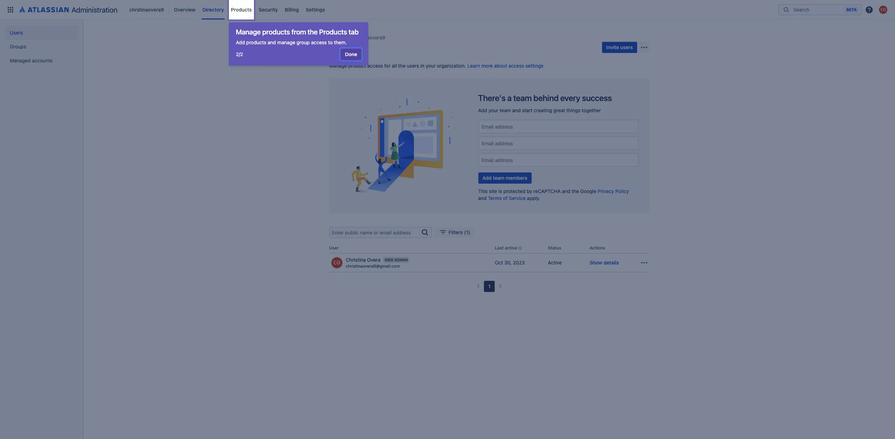 Task type: describe. For each thing, give the bounding box(es) containing it.
directory link
[[201, 4, 226, 15]]

filters (1) button
[[435, 227, 475, 238]]

last
[[495, 245, 504, 251]]

settings
[[526, 63, 544, 69]]

more
[[482, 63, 493, 69]]

is
[[499, 188, 502, 194]]

billing
[[285, 6, 299, 12]]

organization.
[[437, 63, 466, 69]]

products inside global navigation element
[[231, 6, 252, 12]]

1 vertical spatial the
[[398, 63, 406, 69]]

details
[[604, 260, 619, 266]]

in
[[421, 63, 425, 69]]

last active
[[495, 245, 517, 251]]

administration
[[72, 5, 118, 14]]

add your team and start creating great things together
[[478, 107, 601, 113]]

manage for product
[[329, 63, 347, 69]]

team for and
[[500, 107, 511, 113]]

the inside manage products from the products tab add products and manage group access to them.
[[308, 28, 318, 36]]

filters (1)
[[449, 229, 470, 235]]

1 horizontal spatial access
[[367, 63, 383, 69]]

success
[[582, 93, 612, 103]]

terms of service link
[[488, 195, 526, 201]]

creating
[[534, 107, 552, 113]]

settings
[[306, 6, 325, 12]]

managed accounts link
[[6, 54, 78, 68]]

them.
[[334, 39, 347, 45]]

add for add team members
[[483, 175, 492, 181]]

0 horizontal spatial your
[[426, 63, 436, 69]]

user
[[329, 245, 339, 251]]

the inside this site is protected by recaptcha and the google privacy policy and terms of service apply.
[[572, 188, 579, 194]]

global navigation element
[[4, 0, 778, 19]]

products inside manage products from the products tab add products and manage group access to them.
[[319, 28, 347, 36]]

to
[[328, 39, 333, 45]]

1 horizontal spatial users
[[329, 44, 350, 53]]

1 horizontal spatial your
[[489, 107, 499, 113]]

overview
[[174, 6, 196, 12]]

team inside button
[[493, 175, 505, 181]]

Enter public name or email address text field
[[330, 228, 421, 237]]

active
[[505, 245, 517, 251]]

2 horizontal spatial access
[[509, 63, 524, 69]]

and inside manage products from the products tab add products and manage group access to them.
[[268, 39, 276, 45]]

privacy
[[598, 188, 614, 194]]

active
[[548, 260, 562, 266]]

manage products from the products tab add products and manage group access to them.
[[236, 28, 359, 45]]

christinaovera9@gmail.com
[[346, 263, 400, 269]]

behind
[[534, 93, 559, 103]]

groups link
[[6, 40, 78, 54]]

site
[[489, 188, 497, 194]]

this
[[478, 188, 488, 194]]

1 vertical spatial chrstinaovera9 link
[[352, 33, 385, 42]]

there's a team behind every success
[[478, 93, 612, 103]]

together
[[582, 107, 601, 113]]

products link
[[229, 4, 254, 15]]

a
[[508, 93, 512, 103]]

from
[[292, 28, 306, 36]]

christina
[[346, 257, 366, 263]]

beta
[[847, 7, 857, 12]]

add for add your team and start creating great things together
[[478, 107, 487, 113]]

invite users
[[607, 44, 633, 50]]

christina overa
[[346, 257, 381, 263]]

start
[[522, 107, 533, 113]]

service
[[509, 195, 526, 201]]

1 vertical spatial chrstinaovera9
[[352, 35, 385, 40]]

privacy policy link
[[598, 188, 629, 194]]

add team members button
[[478, 173, 532, 184]]

30,
[[505, 260, 512, 266]]

manage
[[277, 39, 295, 45]]

policy
[[616, 188, 629, 194]]

org
[[385, 258, 394, 262]]

admin
[[329, 35, 343, 40]]

show details
[[590, 260, 619, 266]]

for
[[384, 63, 391, 69]]

security
[[259, 6, 278, 12]]

team for behind
[[514, 93, 532, 103]]

all
[[392, 63, 397, 69]]

0 horizontal spatial users
[[407, 63, 419, 69]]

add inside manage products from the products tab add products and manage group access to them.
[[236, 39, 245, 45]]

manage for products
[[236, 28, 261, 36]]

done
[[345, 51, 357, 57]]

there's
[[478, 93, 506, 103]]

protected
[[504, 188, 526, 194]]

filters
[[449, 229, 463, 235]]

1 button
[[484, 281, 495, 292]]



Task type: locate. For each thing, give the bounding box(es) containing it.
1 horizontal spatial chrstinaovera9
[[352, 35, 385, 40]]

search icon image
[[782, 6, 791, 13]]

1 horizontal spatial the
[[398, 63, 406, 69]]

your
[[426, 63, 436, 69], [489, 107, 499, 113]]

products left manage on the left top of the page
[[246, 39, 266, 45]]

pagination element
[[473, 281, 506, 292]]

actions
[[590, 245, 605, 251]]

manage inside manage products from the products tab add products and manage group access to them.
[[236, 28, 261, 36]]

products
[[262, 28, 290, 36], [246, 39, 266, 45]]

directory
[[203, 6, 224, 12]]

billing link
[[283, 4, 301, 15]]

1 horizontal spatial users
[[620, 44, 633, 50]]

add inside button
[[483, 175, 492, 181]]

1 vertical spatial users
[[329, 44, 350, 53]]

add up the this
[[483, 175, 492, 181]]

done button
[[341, 49, 361, 60]]

chrstinaovera9 link
[[127, 4, 166, 15], [352, 33, 385, 42]]

apply.
[[527, 195, 541, 201]]

access left "for"
[[367, 63, 383, 69]]

overview link
[[172, 4, 198, 15]]

every
[[561, 93, 580, 103]]

2 vertical spatial team
[[493, 175, 505, 181]]

terms
[[488, 195, 502, 201]]

0 vertical spatial your
[[426, 63, 436, 69]]

manage down products link in the left of the page
[[236, 28, 261, 36]]

access inside manage products from the products tab add products and manage group access to them.
[[311, 39, 327, 45]]

managed accounts
[[10, 58, 53, 63]]

0 vertical spatial email address email field
[[481, 123, 636, 130]]

oct 30, 2023
[[495, 260, 525, 266]]

administration banner
[[0, 0, 895, 20]]

products left security in the top left of the page
[[231, 6, 252, 12]]

products up to
[[319, 28, 347, 36]]

of
[[503, 195, 508, 201]]

manage down done button
[[329, 63, 347, 69]]

users inside button
[[620, 44, 633, 50]]

group
[[297, 39, 310, 45]]

tab
[[349, 28, 359, 36]]

0 vertical spatial chrstinaovera9
[[129, 6, 164, 12]]

add down there's
[[478, 107, 487, 113]]

2 vertical spatial email address email field
[[481, 157, 636, 163]]

1 vertical spatial products
[[319, 28, 347, 36]]

1 horizontal spatial chrstinaovera9 link
[[352, 33, 385, 42]]

about
[[494, 63, 507, 69]]

product
[[348, 63, 366, 69]]

3 email address email field from the top
[[481, 157, 636, 163]]

2/2
[[236, 51, 243, 57]]

the left google
[[572, 188, 579, 194]]

0 vertical spatial users
[[10, 30, 23, 36]]

the
[[308, 28, 318, 36], [398, 63, 406, 69], [572, 188, 579, 194]]

1 vertical spatial team
[[500, 107, 511, 113]]

0 horizontal spatial products
[[231, 6, 252, 12]]

0 vertical spatial products
[[262, 28, 290, 36]]

things
[[567, 107, 581, 113]]

2 vertical spatial add
[[483, 175, 492, 181]]

1 vertical spatial products
[[246, 39, 266, 45]]

add team members
[[483, 175, 528, 181]]

learn
[[468, 63, 480, 69]]

0 horizontal spatial users
[[10, 30, 23, 36]]

0 vertical spatial chrstinaovera9 link
[[127, 4, 166, 15]]

0 horizontal spatial chrstinaovera9
[[129, 6, 164, 12]]

team down a
[[500, 107, 511, 113]]

0 vertical spatial the
[[308, 28, 318, 36]]

administration link
[[17, 4, 120, 15]]

search image
[[421, 228, 429, 237]]

users left in at the top
[[407, 63, 419, 69]]

1 vertical spatial add
[[478, 107, 487, 113]]

and left manage on the left top of the page
[[268, 39, 276, 45]]

2 horizontal spatial the
[[572, 188, 579, 194]]

security link
[[257, 4, 280, 15]]

1 vertical spatial email address email field
[[481, 140, 636, 147]]

by
[[527, 188, 532, 194]]

your right in at the top
[[426, 63, 436, 69]]

1 vertical spatial users
[[407, 63, 419, 69]]

0 horizontal spatial chrstinaovera9 link
[[127, 4, 166, 15]]

2 vertical spatial the
[[572, 188, 579, 194]]

learn more about access settings link
[[468, 63, 544, 69]]

and down the this
[[478, 195, 487, 201]]

access right the about
[[509, 63, 524, 69]]

members
[[506, 175, 528, 181]]

google
[[581, 188, 597, 194]]

users
[[10, 30, 23, 36], [329, 44, 350, 53]]

atlassian image
[[19, 5, 69, 13], [19, 5, 69, 13]]

groups
[[10, 44, 26, 49]]

org admin
[[385, 258, 408, 262]]

overa
[[367, 257, 381, 263]]

invite users button
[[602, 42, 637, 53]]

team right a
[[514, 93, 532, 103]]

and left start
[[513, 107, 521, 113]]

add up 2/2 on the top left of the page
[[236, 39, 245, 45]]

access left to
[[311, 39, 327, 45]]

great
[[554, 107, 565, 113]]

1 horizontal spatial manage
[[329, 63, 347, 69]]

users link
[[6, 26, 78, 40]]

team up is
[[493, 175, 505, 181]]

users down admin 'link'
[[329, 44, 350, 53]]

1 email address email field from the top
[[481, 123, 636, 130]]

add
[[236, 39, 245, 45], [478, 107, 487, 113], [483, 175, 492, 181]]

1 horizontal spatial products
[[319, 28, 347, 36]]

show details link
[[590, 259, 619, 266]]

0 vertical spatial team
[[514, 93, 532, 103]]

1
[[488, 284, 491, 289]]

0 vertical spatial manage
[[236, 28, 261, 36]]

info image
[[517, 245, 523, 251]]

Email address email field
[[481, 123, 636, 130], [481, 140, 636, 147], [481, 157, 636, 163]]

users up groups
[[10, 30, 23, 36]]

0 horizontal spatial access
[[311, 39, 327, 45]]

Search field
[[792, 3, 846, 16]]

manage
[[236, 28, 261, 36], [329, 63, 347, 69]]

your down there's
[[489, 107, 499, 113]]

this site is protected by recaptcha and the google privacy policy and terms of service apply.
[[478, 188, 629, 201]]

1 vertical spatial manage
[[329, 63, 347, 69]]

the right the from
[[308, 28, 318, 36]]

status
[[548, 245, 561, 251]]

the right all
[[398, 63, 406, 69]]

0 horizontal spatial manage
[[236, 28, 261, 36]]

products up manage on the left top of the page
[[262, 28, 290, 36]]

invite
[[607, 44, 619, 50]]

admin link
[[329, 33, 343, 42]]

oct
[[495, 260, 503, 266]]

manage product access for all the users in your organization. learn more about access settings
[[329, 63, 544, 69]]

and right the recaptcha at right top
[[562, 188, 571, 194]]

accounts
[[32, 58, 53, 63]]

managed
[[10, 58, 31, 63]]

show
[[590, 260, 603, 266]]

chrstinaovera9 inside global navigation element
[[129, 6, 164, 12]]

admin
[[395, 258, 408, 262]]

chrstinaovera9
[[129, 6, 164, 12], [352, 35, 385, 40]]

users right invite
[[620, 44, 633, 50]]

2023
[[513, 260, 525, 266]]

2 email address email field from the top
[[481, 140, 636, 147]]

0 vertical spatial add
[[236, 39, 245, 45]]

1 vertical spatial your
[[489, 107, 499, 113]]

settings link
[[304, 4, 327, 15]]

0 vertical spatial users
[[620, 44, 633, 50]]

0 vertical spatial products
[[231, 6, 252, 12]]

access
[[311, 39, 327, 45], [367, 63, 383, 69], [509, 63, 524, 69]]

0 horizontal spatial the
[[308, 28, 318, 36]]

team
[[514, 93, 532, 103], [500, 107, 511, 113], [493, 175, 505, 181]]

(1)
[[464, 229, 470, 235]]



Task type: vqa. For each thing, say whether or not it's contained in the screenshot.
third Jira from the top
no



